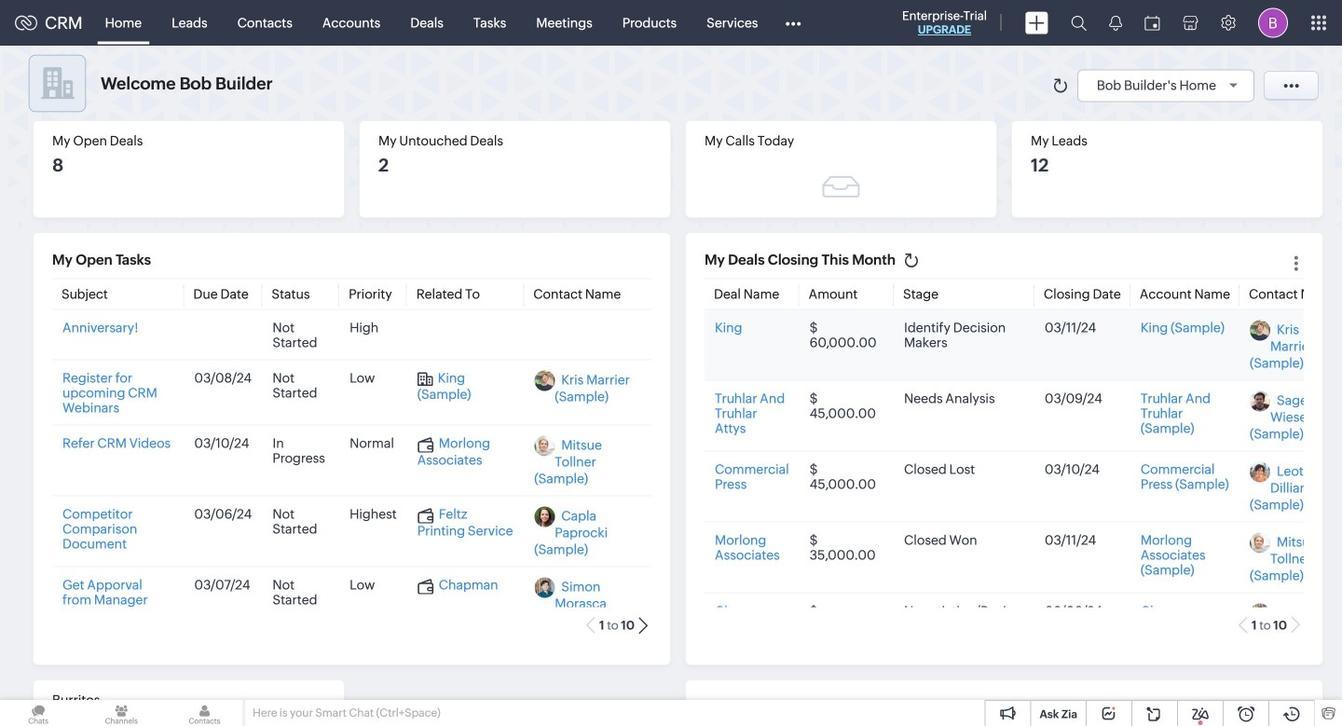 Task type: vqa. For each thing, say whether or not it's contained in the screenshot.
"Contacts" 'image' on the left of the page
yes



Task type: locate. For each thing, give the bounding box(es) containing it.
calendar image
[[1145, 15, 1161, 30]]

profile image
[[1259, 8, 1288, 38]]

profile element
[[1247, 0, 1300, 45]]

signals element
[[1098, 0, 1134, 46]]

search element
[[1060, 0, 1098, 46]]

logo image
[[15, 15, 37, 30]]

contacts image
[[166, 700, 243, 726]]



Task type: describe. For each thing, give the bounding box(es) containing it.
create menu element
[[1014, 0, 1060, 45]]

channels image
[[83, 700, 160, 726]]

search image
[[1071, 15, 1087, 31]]

Other Modules field
[[773, 8, 813, 38]]

create menu image
[[1026, 12, 1049, 34]]

chats image
[[0, 700, 77, 726]]

signals image
[[1109, 15, 1123, 31]]



